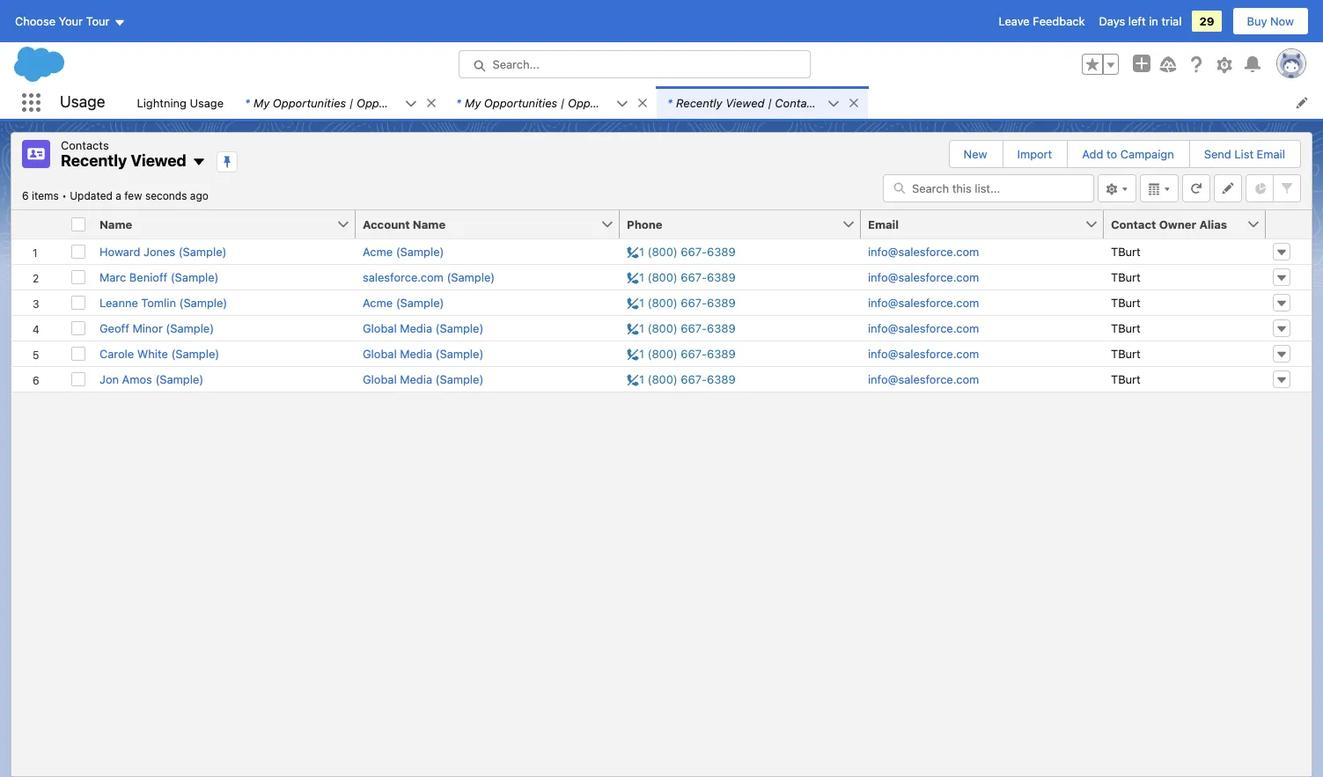Task type: locate. For each thing, give the bounding box(es) containing it.
1 * my opportunities | opportunities from the left
[[245, 96, 430, 110]]

name up howard
[[100, 217, 132, 231]]

usage right lightning
[[190, 96, 224, 110]]

info@salesforce.com for carole white (sample)
[[868, 347, 980, 361]]

6 click to dial disabled image from the top
[[627, 372, 736, 386]]

(sample) for global media (sample) link corresponding to geoff minor (sample)
[[436, 321, 484, 335]]

6
[[22, 189, 29, 202]]

2 tburt from the top
[[1111, 270, 1141, 284]]

contact
[[1111, 217, 1157, 231]]

2 vertical spatial media
[[400, 372, 432, 386]]

0 horizontal spatial contacts
[[61, 138, 109, 152]]

geoff
[[100, 321, 129, 335]]

2 info@salesforce.com from the top
[[868, 270, 980, 284]]

2 global from the top
[[363, 347, 397, 361]]

import
[[1018, 147, 1053, 161]]

0 vertical spatial acme (sample) link
[[363, 244, 444, 258]]

2 global media (sample) link from the top
[[363, 347, 484, 361]]

click to dial disabled image for marc benioff (sample)
[[627, 270, 736, 284]]

acme (sample) up "salesforce.com" on the top of page
[[363, 244, 444, 258]]

howard jones (sample) link
[[100, 244, 227, 258]]

0 vertical spatial media
[[400, 321, 432, 335]]

recently
[[676, 96, 723, 110], [61, 151, 127, 170]]

name right account on the top left of the page
[[413, 217, 446, 231]]

my
[[254, 96, 270, 110], [465, 96, 481, 110]]

1 horizontal spatial my
[[465, 96, 481, 110]]

acme
[[363, 244, 393, 258], [363, 295, 393, 310]]

2 * from the left
[[456, 96, 461, 110]]

account name button
[[356, 210, 601, 238]]

3 info@salesforce.com from the top
[[868, 295, 980, 310]]

send list email
[[1204, 147, 1286, 161]]

1 acme (sample) link from the top
[[363, 244, 444, 258]]

acme (sample) down "salesforce.com" on the top of page
[[363, 295, 444, 310]]

media
[[400, 321, 432, 335], [400, 347, 432, 361], [400, 372, 432, 386]]

campaign
[[1121, 147, 1175, 161]]

0 horizontal spatial my
[[254, 96, 270, 110]]

1 horizontal spatial *
[[456, 96, 461, 110]]

5 click to dial disabled image from the top
[[627, 347, 736, 361]]

1 horizontal spatial viewed
[[726, 96, 765, 110]]

1 global media (sample) from the top
[[363, 321, 484, 335]]

0 vertical spatial recently
[[676, 96, 723, 110]]

info@salesforce.com link for marc benioff (sample)
[[868, 270, 980, 284]]

1 global media (sample) link from the top
[[363, 321, 484, 335]]

name inside button
[[100, 217, 132, 231]]

usage up recently viewed
[[60, 93, 105, 111]]

2 vertical spatial global
[[363, 372, 397, 386]]

1 horizontal spatial email
[[1257, 147, 1286, 161]]

item number image
[[11, 210, 64, 238]]

jon
[[100, 372, 119, 386]]

2 vertical spatial global media (sample) link
[[363, 372, 484, 386]]

tomlin
[[141, 295, 176, 310]]

4 info@salesforce.com from the top
[[868, 321, 980, 335]]

* my opportunities | opportunities
[[245, 96, 430, 110], [456, 96, 641, 110]]

* recently viewed | contacts
[[668, 96, 823, 110]]

2 horizontal spatial *
[[668, 96, 673, 110]]

global media (sample) for carole white (sample)
[[363, 347, 484, 361]]

click to dial disabled image for geoff minor (sample)
[[627, 321, 736, 335]]

5 info@salesforce.com link from the top
[[868, 347, 980, 361]]

info@salesforce.com
[[868, 244, 980, 258], [868, 270, 980, 284], [868, 295, 980, 310], [868, 321, 980, 335], [868, 347, 980, 361], [868, 372, 980, 386]]

benioff
[[129, 270, 167, 284]]

2 acme (sample) from the top
[[363, 295, 444, 310]]

my for second list item from the right
[[465, 96, 481, 110]]

None search field
[[883, 174, 1095, 202]]

click to dial disabled image for leanne tomlin (sample)
[[627, 295, 736, 310]]

0 vertical spatial global
[[363, 321, 397, 335]]

3 * from the left
[[668, 96, 673, 110]]

2 media from the top
[[400, 347, 432, 361]]

leanne
[[100, 295, 138, 310]]

recently up updated
[[61, 151, 127, 170]]

0 horizontal spatial viewed
[[131, 151, 187, 170]]

1 horizontal spatial contacts
[[775, 96, 823, 110]]

global media (sample) link
[[363, 321, 484, 335], [363, 347, 484, 361], [363, 372, 484, 386]]

global media (sample) link for jon amos (sample)
[[363, 372, 484, 386]]

1 click to dial disabled image from the top
[[627, 244, 736, 258]]

global for geoff minor (sample)
[[363, 321, 397, 335]]

choose
[[15, 14, 56, 28]]

text default image
[[425, 97, 438, 109], [848, 97, 860, 109], [405, 98, 417, 110], [617, 98, 629, 110], [828, 98, 840, 110], [192, 155, 206, 169]]

(sample) for the leanne tomlin (sample) link
[[179, 295, 227, 310]]

1 global from the top
[[363, 321, 397, 335]]

phone
[[627, 217, 663, 231]]

tburt for marc benioff (sample)
[[1111, 270, 1141, 284]]

1 vertical spatial acme
[[363, 295, 393, 310]]

1 horizontal spatial * my opportunities | opportunities
[[456, 96, 641, 110]]

Search Recently Viewed list view. search field
[[883, 174, 1095, 202]]

tburt
[[1111, 244, 1141, 258], [1111, 270, 1141, 284], [1111, 295, 1141, 310], [1111, 321, 1141, 335], [1111, 347, 1141, 361], [1111, 372, 1141, 386]]

list containing lightning usage
[[126, 86, 1324, 119]]

acme (sample) link for leanne tomlin (sample)
[[363, 295, 444, 310]]

add
[[1083, 147, 1104, 161]]

2 acme from the top
[[363, 295, 393, 310]]

1 list item from the left
[[234, 86, 446, 119]]

days
[[1099, 14, 1126, 28]]

3 global from the top
[[363, 372, 397, 386]]

3 global media (sample) link from the top
[[363, 372, 484, 386]]

2 name from the left
[[413, 217, 446, 231]]

in
[[1149, 14, 1159, 28]]

acme down "salesforce.com" on the top of page
[[363, 295, 393, 310]]

1 horizontal spatial recently
[[676, 96, 723, 110]]

marc
[[100, 270, 126, 284]]

info@salesforce.com link for geoff minor (sample)
[[868, 321, 980, 335]]

geoff minor (sample) link
[[100, 321, 214, 335]]

3 info@salesforce.com link from the top
[[868, 295, 980, 310]]

2 global media (sample) from the top
[[363, 347, 484, 361]]

1 vertical spatial acme (sample) link
[[363, 295, 444, 310]]

2 my from the left
[[465, 96, 481, 110]]

(sample)
[[178, 244, 227, 258], [396, 244, 444, 258], [171, 270, 219, 284], [447, 270, 495, 284], [179, 295, 227, 310], [396, 295, 444, 310], [166, 321, 214, 335], [436, 321, 484, 335], [171, 347, 219, 361], [436, 347, 484, 361], [155, 372, 204, 386], [436, 372, 484, 386]]

1 info@salesforce.com link from the top
[[868, 244, 980, 258]]

none search field inside "recently viewed|contacts|list view" element
[[883, 174, 1095, 202]]

few
[[124, 189, 142, 202]]

3 tburt from the top
[[1111, 295, 1141, 310]]

3 global media (sample) from the top
[[363, 372, 484, 386]]

1 info@salesforce.com from the top
[[868, 244, 980, 258]]

jones
[[144, 244, 175, 258]]

usage
[[60, 93, 105, 111], [190, 96, 224, 110]]

email
[[1257, 147, 1286, 161], [868, 217, 899, 231]]

0 vertical spatial global media (sample)
[[363, 321, 484, 335]]

1 vertical spatial global
[[363, 347, 397, 361]]

email element
[[861, 210, 1115, 239]]

0 vertical spatial acme (sample)
[[363, 244, 444, 258]]

global
[[363, 321, 397, 335], [363, 347, 397, 361], [363, 372, 397, 386]]

1 acme (sample) from the top
[[363, 244, 444, 258]]

leanne tomlin (sample)
[[100, 295, 227, 310]]

*
[[245, 96, 250, 110], [456, 96, 461, 110], [668, 96, 673, 110]]

6 items • updated a few seconds ago
[[22, 189, 209, 202]]

acme (sample) link
[[363, 244, 444, 258], [363, 295, 444, 310]]

1 acme from the top
[[363, 244, 393, 258]]

2 vertical spatial global media (sample)
[[363, 372, 484, 386]]

tour
[[86, 14, 110, 28]]

opportunities
[[273, 96, 346, 110], [357, 96, 430, 110], [484, 96, 558, 110], [568, 96, 641, 110]]

global media (sample) link for carole white (sample)
[[363, 347, 484, 361]]

cell
[[64, 210, 92, 239]]

4 click to dial disabled image from the top
[[627, 321, 736, 335]]

3 media from the top
[[400, 372, 432, 386]]

white
[[137, 347, 168, 361]]

1 vertical spatial acme (sample)
[[363, 295, 444, 310]]

info@salesforce.com link for howard jones (sample)
[[868, 244, 980, 258]]

5 tburt from the top
[[1111, 347, 1141, 361]]

global for carole white (sample)
[[363, 347, 397, 361]]

info@salesforce.com link for leanne tomlin (sample)
[[868, 295, 980, 310]]

1 vertical spatial global media (sample)
[[363, 347, 484, 361]]

media for carole white (sample)
[[400, 347, 432, 361]]

name
[[100, 217, 132, 231], [413, 217, 446, 231]]

contacts
[[775, 96, 823, 110], [61, 138, 109, 152]]

acme (sample) link up "salesforce.com" on the top of page
[[363, 244, 444, 258]]

0 horizontal spatial *
[[245, 96, 250, 110]]

info@salesforce.com link
[[868, 244, 980, 258], [868, 270, 980, 284], [868, 295, 980, 310], [868, 321, 980, 335], [868, 347, 980, 361], [868, 372, 980, 386]]

6 info@salesforce.com from the top
[[868, 372, 980, 386]]

acme (sample)
[[363, 244, 444, 258], [363, 295, 444, 310]]

2 info@salesforce.com link from the top
[[868, 270, 980, 284]]

1 my from the left
[[254, 96, 270, 110]]

cell inside recently viewed grid
[[64, 210, 92, 239]]

0 horizontal spatial email
[[868, 217, 899, 231]]

1 vertical spatial recently
[[61, 151, 127, 170]]

list
[[126, 86, 1324, 119]]

media for jon amos (sample)
[[400, 372, 432, 386]]

6 tburt from the top
[[1111, 372, 1141, 386]]

info@salesforce.com for geoff minor (sample)
[[868, 321, 980, 335]]

click to dial disabled image
[[627, 244, 736, 258], [627, 270, 736, 284], [627, 295, 736, 310], [627, 321, 736, 335], [627, 347, 736, 361], [627, 372, 736, 386]]

acme (sample) for howard jones (sample)
[[363, 244, 444, 258]]

0 vertical spatial acme
[[363, 244, 393, 258]]

recently right text default image
[[676, 96, 723, 110]]

2 | from the left
[[561, 96, 565, 110]]

•
[[62, 189, 67, 202]]

email button
[[861, 210, 1085, 238]]

6 info@salesforce.com link from the top
[[868, 372, 980, 386]]

account name element
[[356, 210, 631, 239]]

2 click to dial disabled image from the top
[[627, 270, 736, 284]]

acme (sample) link down "salesforce.com" on the top of page
[[363, 295, 444, 310]]

contact owner alias
[[1111, 217, 1228, 231]]

1 horizontal spatial name
[[413, 217, 446, 231]]

contact owner alias button
[[1104, 210, 1247, 238]]

1 horizontal spatial |
[[561, 96, 565, 110]]

(sample) for jon amos (sample) global media (sample) link
[[436, 372, 484, 386]]

1 vertical spatial media
[[400, 347, 432, 361]]

group
[[1082, 54, 1119, 75]]

list item
[[234, 86, 446, 119], [446, 86, 657, 119], [657, 86, 868, 119]]

carole white (sample) link
[[100, 347, 219, 361]]

viewed
[[726, 96, 765, 110], [131, 151, 187, 170]]

1 vertical spatial email
[[868, 217, 899, 231]]

1 vertical spatial contacts
[[61, 138, 109, 152]]

3 click to dial disabled image from the top
[[627, 295, 736, 310]]

now
[[1271, 14, 1295, 28]]

1 vertical spatial global media (sample) link
[[363, 347, 484, 361]]

1 media from the top
[[400, 321, 432, 335]]

0 horizontal spatial * my opportunities | opportunities
[[245, 96, 430, 110]]

recently viewed status
[[22, 189, 70, 202]]

to
[[1107, 147, 1118, 161]]

2 * my opportunities | opportunities from the left
[[456, 96, 641, 110]]

1 tburt from the top
[[1111, 244, 1141, 258]]

geoff minor (sample)
[[100, 321, 214, 335]]

0 horizontal spatial name
[[100, 217, 132, 231]]

0 vertical spatial contacts
[[775, 96, 823, 110]]

marc benioff (sample)
[[100, 270, 219, 284]]

info@salesforce.com for leanne tomlin (sample)
[[868, 295, 980, 310]]

info@salesforce.com for howard jones (sample)
[[868, 244, 980, 258]]

0 vertical spatial email
[[1257, 147, 1286, 161]]

account
[[363, 217, 410, 231]]

4 info@salesforce.com link from the top
[[868, 321, 980, 335]]

item number element
[[11, 210, 64, 239]]

0 vertical spatial global media (sample) link
[[363, 321, 484, 335]]

buy now
[[1247, 14, 1295, 28]]

search... button
[[458, 50, 811, 78]]

global media (sample) link for geoff minor (sample)
[[363, 321, 484, 335]]

2 acme (sample) link from the top
[[363, 295, 444, 310]]

2 horizontal spatial |
[[768, 96, 772, 110]]

4 tburt from the top
[[1111, 321, 1141, 335]]

acme down account on the top left of the page
[[363, 244, 393, 258]]

5 info@salesforce.com from the top
[[868, 347, 980, 361]]

amos
[[122, 372, 152, 386]]

global media (sample) for jon amos (sample)
[[363, 372, 484, 386]]

|
[[349, 96, 354, 110], [561, 96, 565, 110], [768, 96, 772, 110]]

0 horizontal spatial |
[[349, 96, 354, 110]]

list
[[1235, 147, 1254, 161]]

1 name from the left
[[100, 217, 132, 231]]

global media (sample)
[[363, 321, 484, 335], [363, 347, 484, 361], [363, 372, 484, 386]]

(sample) for carole white (sample) link
[[171, 347, 219, 361]]



Task type: vqa. For each thing, say whether or not it's contained in the screenshot.
Days
yes



Task type: describe. For each thing, give the bounding box(es) containing it.
3 | from the left
[[768, 96, 772, 110]]

info@salesforce.com for marc benioff (sample)
[[868, 270, 980, 284]]

* my opportunities | opportunities for 1st list item from left
[[245, 96, 430, 110]]

media for geoff minor (sample)
[[400, 321, 432, 335]]

tburt for leanne tomlin (sample)
[[1111, 295, 1141, 310]]

salesforce.com (sample) link
[[363, 270, 495, 284]]

feedback
[[1033, 14, 1085, 28]]

choose your tour
[[15, 14, 110, 28]]

left
[[1129, 14, 1146, 28]]

choose your tour button
[[14, 7, 126, 35]]

lightning usage
[[137, 96, 224, 110]]

salesforce.com (sample)
[[363, 270, 495, 284]]

global for jon amos (sample)
[[363, 372, 397, 386]]

tburt for howard jones (sample)
[[1111, 244, 1141, 258]]

text default image inside "recently viewed|contacts|list view" element
[[192, 155, 206, 169]]

1 * from the left
[[245, 96, 250, 110]]

howard jones (sample)
[[100, 244, 227, 258]]

marc benioff (sample) link
[[100, 270, 219, 284]]

add to campaign
[[1083, 147, 1175, 161]]

account name
[[363, 217, 446, 231]]

send list email button
[[1190, 141, 1300, 167]]

email inside recently viewed grid
[[868, 217, 899, 231]]

name element
[[92, 210, 366, 239]]

acme for howard jones (sample)
[[363, 244, 393, 258]]

lightning
[[137, 96, 187, 110]]

text default image
[[637, 97, 649, 109]]

3 list item from the left
[[657, 86, 868, 119]]

recently inside list item
[[676, 96, 723, 110]]

send
[[1204, 147, 1232, 161]]

carole white (sample)
[[100, 347, 219, 361]]

click to dial disabled image for jon amos (sample)
[[627, 372, 736, 386]]

(sample) for 'jon amos (sample)' "link"
[[155, 372, 204, 386]]

2 opportunities from the left
[[357, 96, 430, 110]]

acme (sample) for leanne tomlin (sample)
[[363, 295, 444, 310]]

recently viewed|contacts|list view element
[[11, 132, 1313, 778]]

1 opportunities from the left
[[273, 96, 346, 110]]

global media (sample) for geoff minor (sample)
[[363, 321, 484, 335]]

minor
[[132, 321, 163, 335]]

3 opportunities from the left
[[484, 96, 558, 110]]

info@salesforce.com link for jon amos (sample)
[[868, 372, 980, 386]]

search...
[[493, 57, 540, 71]]

tburt for geoff minor (sample)
[[1111, 321, 1141, 335]]

import button
[[1004, 141, 1067, 167]]

your
[[59, 14, 83, 28]]

1 vertical spatial viewed
[[131, 151, 187, 170]]

(sample) for geoff minor (sample) link
[[166, 321, 214, 335]]

29
[[1200, 14, 1215, 28]]

leave
[[999, 14, 1030, 28]]

4 opportunities from the left
[[568, 96, 641, 110]]

info@salesforce.com for jon amos (sample)
[[868, 372, 980, 386]]

alias
[[1200, 217, 1228, 231]]

recently viewed grid
[[11, 210, 1312, 392]]

(sample) for howard jones (sample) link at left
[[178, 244, 227, 258]]

leanne tomlin (sample) link
[[100, 295, 227, 310]]

(sample) for global media (sample) link associated with carole white (sample)
[[436, 347, 484, 361]]

info@salesforce.com link for carole white (sample)
[[868, 347, 980, 361]]

ago
[[190, 189, 209, 202]]

phone button
[[620, 210, 842, 238]]

phone element
[[620, 210, 872, 239]]

items
[[32, 189, 59, 202]]

trial
[[1162, 14, 1182, 28]]

owner
[[1160, 217, 1197, 231]]

new
[[964, 147, 988, 161]]

salesforce.com
[[363, 270, 444, 284]]

lightning usage link
[[126, 86, 234, 119]]

1 horizontal spatial usage
[[190, 96, 224, 110]]

a
[[116, 189, 121, 202]]

updated
[[70, 189, 113, 202]]

my for 1st list item from left
[[254, 96, 270, 110]]

days left in trial
[[1099, 14, 1182, 28]]

name button
[[92, 210, 336, 238]]

action element
[[1266, 210, 1312, 239]]

seconds
[[145, 189, 187, 202]]

0 horizontal spatial usage
[[60, 93, 105, 111]]

carole
[[100, 347, 134, 361]]

tburt for carole white (sample)
[[1111, 347, 1141, 361]]

jon amos (sample) link
[[100, 372, 204, 386]]

leave feedback
[[999, 14, 1085, 28]]

acme for leanne tomlin (sample)
[[363, 295, 393, 310]]

add to campaign button
[[1068, 141, 1189, 167]]

2 list item from the left
[[446, 86, 657, 119]]

recently viewed
[[61, 151, 187, 170]]

action image
[[1266, 210, 1312, 238]]

jon amos (sample)
[[100, 372, 204, 386]]

0 vertical spatial viewed
[[726, 96, 765, 110]]

leave feedback link
[[999, 14, 1085, 28]]

buy now button
[[1232, 7, 1309, 35]]

1 | from the left
[[349, 96, 354, 110]]

buy
[[1247, 14, 1268, 28]]

click to dial disabled image for carole white (sample)
[[627, 347, 736, 361]]

0 horizontal spatial recently
[[61, 151, 127, 170]]

name inside button
[[413, 217, 446, 231]]

click to dial disabled image for howard jones (sample)
[[627, 244, 736, 258]]

new button
[[950, 141, 1002, 167]]

tburt for jon amos (sample)
[[1111, 372, 1141, 386]]

contact owner alias element
[[1104, 210, 1277, 239]]

acme (sample) link for howard jones (sample)
[[363, 244, 444, 258]]

* my opportunities | opportunities for second list item from the right
[[456, 96, 641, 110]]

(sample) for marc benioff (sample) link
[[171, 270, 219, 284]]

howard
[[100, 244, 140, 258]]



